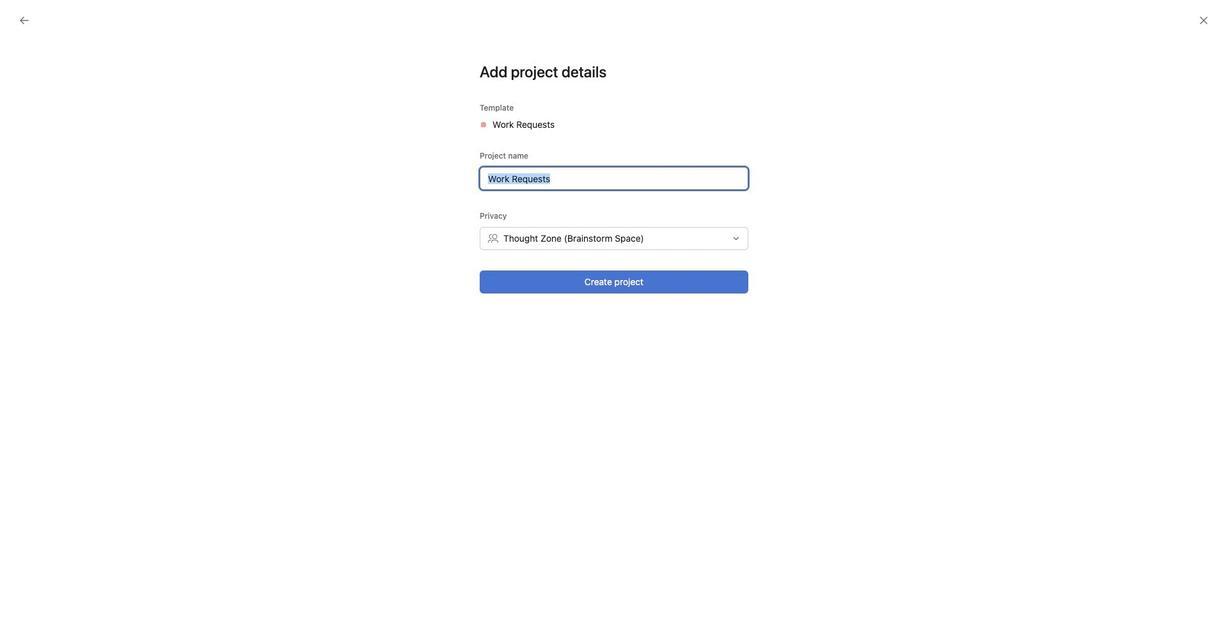 Task type: describe. For each thing, give the bounding box(es) containing it.
go back image
[[19, 15, 29, 26]]

close image
[[1199, 15, 1209, 26]]



Task type: locate. For each thing, give the bounding box(es) containing it.
None text field
[[480, 167, 748, 190]]

hide sidebar image
[[17, 10, 27, 20]]

list item
[[712, 491, 744, 523]]



Task type: vqa. For each thing, say whether or not it's contained in the screenshot.
Asana
no



